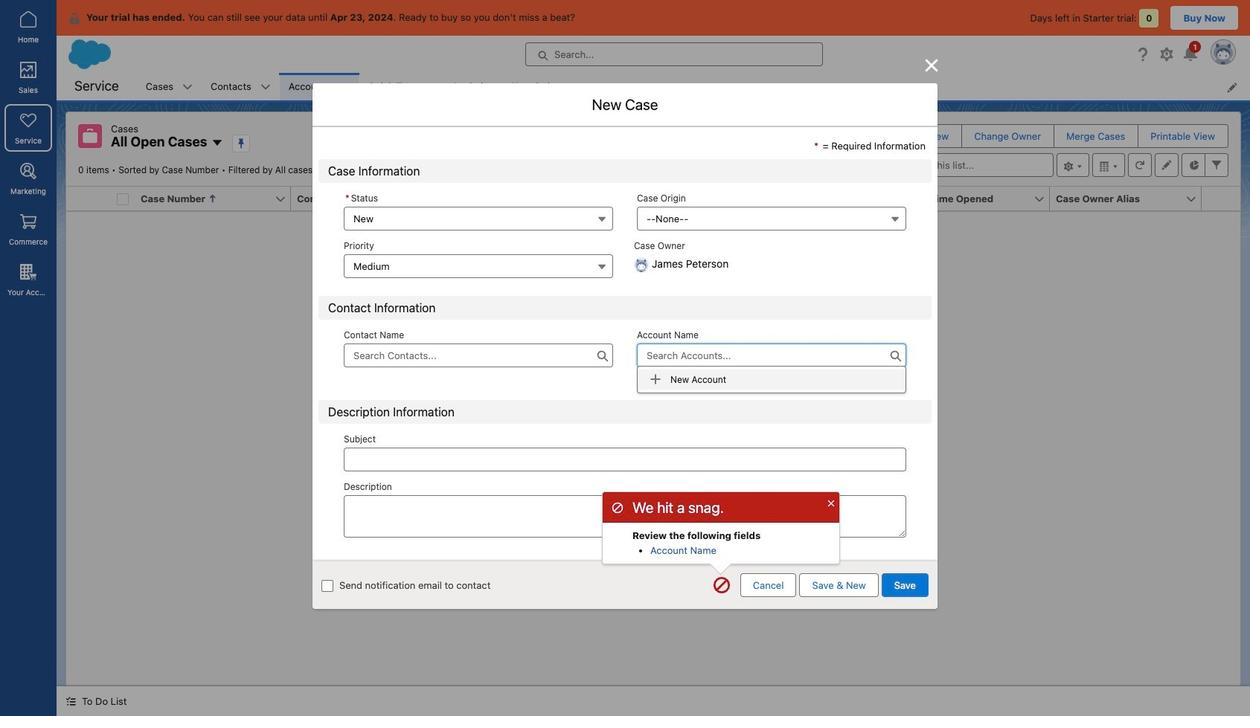 Task type: vqa. For each thing, say whether or not it's contained in the screenshot.
Engagement Channel Type image
no



Task type: locate. For each thing, give the bounding box(es) containing it.
list
[[137, 73, 1251, 100]]

status element
[[595, 187, 756, 211]]

1 vertical spatial text default image
[[66, 697, 76, 707]]

cell inside all open cases|cases|list view 'element'
[[111, 187, 135, 211]]

Priority - Current Selection: Medium button
[[344, 255, 613, 279]]

all open cases status
[[78, 165, 445, 176]]

case owner alias element
[[1050, 187, 1211, 211]]

we hit a snag. review the following fields element
[[633, 530, 761, 542]]

option
[[638, 370, 906, 390]]

cell
[[111, 187, 135, 211]]

None text field
[[344, 448, 907, 472]]

list item
[[137, 73, 202, 100], [202, 73, 280, 100], [280, 73, 359, 100], [359, 73, 444, 100], [503, 73, 590, 100]]

text default image
[[650, 374, 662, 386]]

dialog
[[602, 492, 840, 576]]

action element
[[1202, 187, 1241, 211]]

text default image
[[68, 13, 80, 24], [66, 697, 76, 707]]

5 list item from the left
[[503, 73, 590, 100]]

2 list item from the left
[[202, 73, 280, 100]]

item number image
[[66, 187, 111, 211]]

list view controls image
[[1057, 153, 1090, 177]]

subject element
[[443, 187, 604, 211]]

list box
[[637, 366, 907, 394]]

None text field
[[344, 496, 907, 538]]

text error image
[[713, 577, 731, 595]]

status
[[469, 347, 839, 526]]



Task type: describe. For each thing, give the bounding box(es) containing it.
3 list item from the left
[[280, 73, 359, 100]]

Case Origin - Current Selection: --None-- button
[[637, 207, 907, 231]]

case number element
[[135, 187, 300, 211]]

Search Accounts... text field
[[637, 344, 907, 368]]

item number element
[[66, 187, 111, 211]]

Status - Current Selection: New button
[[344, 207, 613, 231]]

all open cases|cases|list view element
[[66, 112, 1242, 687]]

select list display image
[[1093, 153, 1126, 177]]

inverse image
[[923, 56, 941, 74]]

date/time opened element
[[898, 187, 1059, 211]]

0 vertical spatial text default image
[[68, 13, 80, 24]]

contact name element
[[291, 187, 452, 211]]

status inside all open cases|cases|list view 'element'
[[469, 347, 839, 526]]

action image
[[1202, 187, 1241, 211]]

priority element
[[747, 187, 907, 211]]

Search All Open Cases list view. search field
[[875, 153, 1054, 177]]

Search Contacts... text field
[[344, 344, 613, 368]]

1 list item from the left
[[137, 73, 202, 100]]

4 list item from the left
[[359, 73, 444, 100]]



